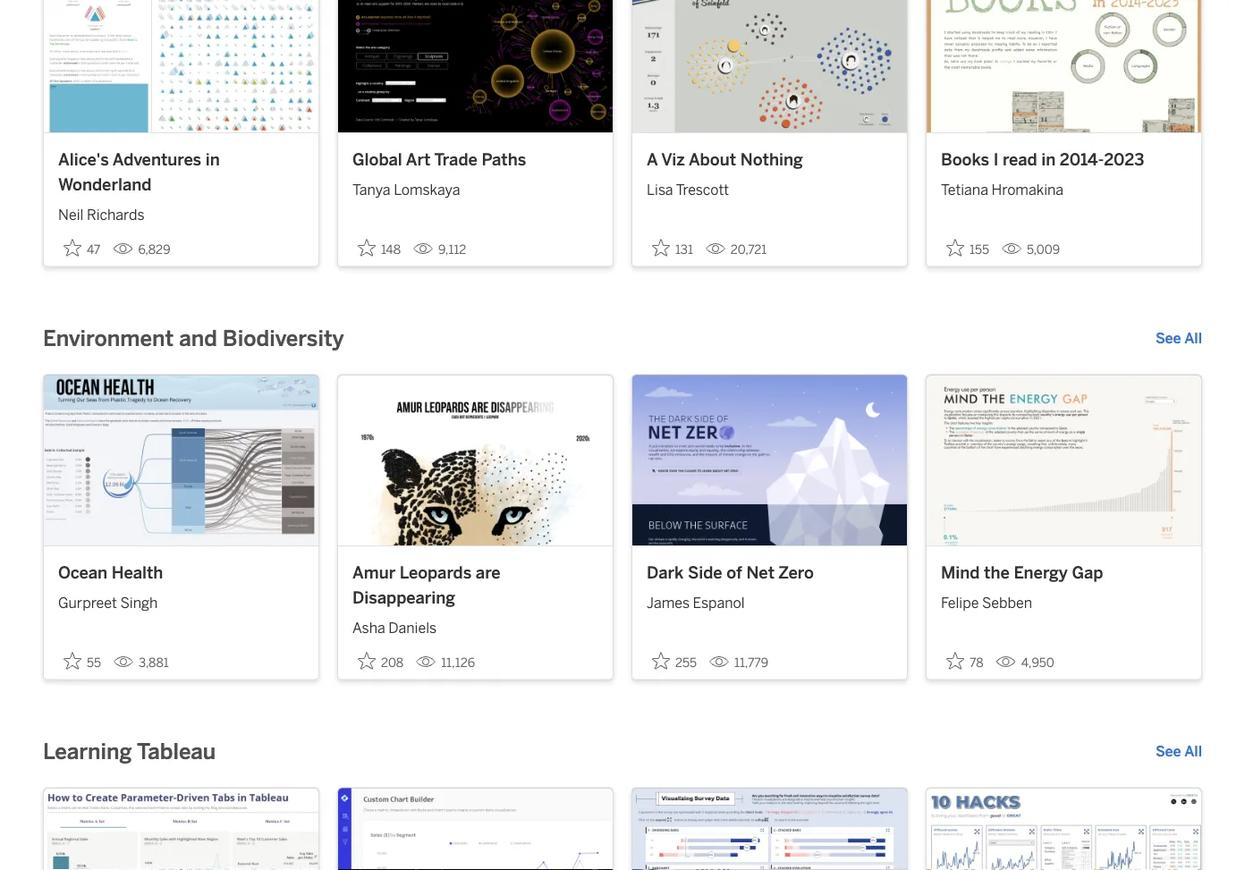 Task type: describe. For each thing, give the bounding box(es) containing it.
alice's adventures in wonderland
[[58, 150, 220, 194]]

tetiana
[[941, 182, 988, 199]]

add favorite button for mind the energy gap
[[941, 647, 989, 676]]

net
[[746, 563, 775, 583]]

side
[[688, 563, 722, 583]]

learning tableau heading
[[43, 738, 216, 766]]

environment
[[43, 326, 174, 351]]

learning
[[43, 739, 132, 764]]

hromakina
[[992, 182, 1064, 199]]

dark side of net zero link
[[647, 561, 893, 585]]

learning tableau
[[43, 739, 216, 764]]

20,721
[[731, 243, 767, 257]]

art
[[406, 150, 431, 170]]

Add Favorite button
[[58, 234, 106, 263]]

of
[[727, 563, 742, 583]]

workbook thumbnail image for books i read in 2014-2023
[[927, 0, 1201, 133]]

disappearing
[[352, 588, 455, 607]]

11,126 views element
[[409, 649, 482, 678]]

dark
[[647, 563, 684, 583]]

tanya lomskaya link
[[352, 172, 598, 201]]

read
[[1003, 150, 1037, 170]]

james
[[647, 595, 690, 612]]

in inside alice's adventures in wonderland
[[205, 150, 220, 170]]

are
[[476, 563, 501, 583]]

a viz about nothing
[[647, 150, 803, 170]]

workbook thumbnail image for alice's adventures in wonderland
[[44, 0, 318, 133]]

2 in from the left
[[1041, 150, 1056, 170]]

paths
[[482, 150, 526, 170]]

workbook thumbnail image for dark side of net zero
[[632, 375, 907, 546]]

11,779 views element
[[702, 649, 776, 678]]

health
[[112, 563, 163, 583]]

neil
[[58, 206, 83, 223]]

gap
[[1072, 563, 1103, 583]]

155
[[970, 243, 989, 257]]

see for environment and biodiversity
[[1156, 330, 1181, 347]]

tanya
[[352, 182, 391, 199]]

gurpreet singh
[[58, 595, 158, 612]]

workbook thumbnail image for ocean health
[[44, 375, 318, 546]]

4,950 views element
[[989, 649, 1061, 678]]

viz
[[661, 150, 685, 170]]

environment and biodiversity
[[43, 326, 344, 351]]

richards
[[87, 206, 144, 223]]

see all learning tableau element
[[1156, 741, 1202, 763]]

11,779
[[734, 656, 769, 670]]

131
[[675, 243, 693, 257]]

ocean
[[58, 563, 107, 583]]

books i read in 2014-2023
[[941, 150, 1144, 170]]

78
[[970, 656, 984, 670]]

amur leopards are disappearing link
[[352, 561, 598, 610]]

workbook thumbnail image for a viz about nothing
[[632, 0, 907, 133]]

gurpreet singh link
[[58, 585, 304, 614]]

tetiana hromakina
[[941, 182, 1064, 199]]

5,009
[[1027, 243, 1060, 257]]

3,881
[[139, 656, 169, 670]]

208
[[381, 656, 404, 670]]

amur leopards are disappearing
[[352, 563, 501, 607]]

biodiversity
[[223, 326, 344, 351]]

trescott
[[676, 182, 729, 199]]

lisa trescott link
[[647, 172, 893, 201]]

global art trade paths
[[352, 150, 526, 170]]

daniels
[[389, 619, 437, 636]]

mind the energy gap link
[[941, 561, 1187, 585]]

2014-
[[1060, 150, 1104, 170]]

lisa trescott
[[647, 182, 729, 199]]

4,950
[[1021, 656, 1054, 670]]

gurpreet
[[58, 595, 117, 612]]

espanol
[[693, 595, 745, 612]]

add favorite button for ocean health
[[58, 647, 106, 676]]

wonderland
[[58, 175, 152, 194]]

a
[[647, 150, 658, 170]]

6,829
[[138, 243, 170, 257]]

about
[[689, 150, 736, 170]]

ocean health link
[[58, 561, 304, 585]]



Task type: locate. For each thing, give the bounding box(es) containing it.
tanya lomskaya
[[352, 182, 460, 199]]

see all link for learning tableau
[[1156, 741, 1202, 763]]

0 vertical spatial see all link
[[1156, 328, 1202, 349]]

see for learning tableau
[[1156, 743, 1181, 760]]

2 add favorite button from the left
[[352, 647, 409, 676]]

see inside see all learning tableau element
[[1156, 743, 1181, 760]]

9,112
[[438, 243, 466, 257]]

2 see all link from the top
[[1156, 741, 1202, 763]]

amur
[[352, 563, 396, 583]]

255
[[675, 656, 697, 670]]

energy
[[1014, 563, 1068, 583]]

global
[[352, 150, 402, 170]]

nothing
[[740, 150, 803, 170]]

alice's adventures in wonderland link
[[58, 148, 304, 197]]

4 add favorite button from the left
[[941, 647, 989, 676]]

1 see all from the top
[[1156, 330, 1202, 347]]

2 all from the top
[[1184, 743, 1202, 760]]

1 see from the top
[[1156, 330, 1181, 347]]

add favorite button for dark side of net zero
[[647, 647, 702, 676]]

9,112 views element
[[406, 235, 474, 265]]

workbook thumbnail image for amur leopards are disappearing
[[338, 375, 613, 546]]

asha daniels
[[352, 619, 437, 636]]

add favorite button down felipe
[[941, 647, 989, 676]]

add favorite button down gurpreet
[[58, 647, 106, 676]]

2 see all from the top
[[1156, 743, 1202, 760]]

in right read
[[1041, 150, 1056, 170]]

alice's
[[58, 150, 109, 170]]

add favorite button containing 208
[[352, 647, 409, 676]]

james espanol link
[[647, 585, 893, 614]]

lisa
[[647, 182, 673, 199]]

see all link for environment and biodiversity
[[1156, 328, 1202, 349]]

adventures
[[112, 150, 201, 170]]

6,829 views element
[[106, 235, 178, 265]]

11,126
[[441, 656, 475, 670]]

singh
[[120, 595, 158, 612]]

asha daniels link
[[352, 610, 598, 639]]

sebben
[[982, 595, 1032, 612]]

mind
[[941, 563, 980, 583]]

3,881 views element
[[106, 649, 176, 678]]

neil richards
[[58, 206, 144, 223]]

neil richards link
[[58, 197, 304, 225]]

tableau
[[137, 739, 216, 764]]

0 vertical spatial see
[[1156, 330, 1181, 347]]

2023
[[1104, 150, 1144, 170]]

add favorite button down james
[[647, 647, 702, 676]]

leopards
[[400, 563, 472, 583]]

47
[[87, 243, 101, 257]]

Add Favorite button
[[352, 234, 406, 263]]

1 all from the top
[[1184, 330, 1202, 347]]

add favorite button down the asha
[[352, 647, 409, 676]]

see all for environment and biodiversity
[[1156, 330, 1202, 347]]

workbook thumbnail image for mind the energy gap
[[927, 375, 1201, 546]]

see all link
[[1156, 328, 1202, 349], [1156, 741, 1202, 763]]

all for environment and biodiversity
[[1184, 330, 1202, 347]]

Add Favorite button
[[58, 647, 106, 676], [352, 647, 409, 676], [647, 647, 702, 676], [941, 647, 989, 676]]

55
[[87, 656, 101, 670]]

trade
[[434, 150, 478, 170]]

Add Favorite button
[[647, 234, 698, 263]]

and
[[179, 326, 217, 351]]

in right adventures
[[205, 150, 220, 170]]

148
[[381, 243, 401, 257]]

zero
[[778, 563, 814, 583]]

0 vertical spatial see all
[[1156, 330, 1202, 347]]

add favorite button for amur leopards are disappearing
[[352, 647, 409, 676]]

tetiana hromakina link
[[941, 172, 1187, 201]]

books i read in 2014-2023 link
[[941, 148, 1187, 172]]

the
[[984, 563, 1010, 583]]

dark side of net zero
[[647, 563, 814, 583]]

all
[[1184, 330, 1202, 347], [1184, 743, 1202, 760]]

felipe sebben link
[[941, 585, 1187, 614]]

0 vertical spatial all
[[1184, 330, 1202, 347]]

1 add favorite button from the left
[[58, 647, 106, 676]]

2 see from the top
[[1156, 743, 1181, 760]]

1 vertical spatial see
[[1156, 743, 1181, 760]]

1 vertical spatial see all link
[[1156, 741, 1202, 763]]

1 vertical spatial see all
[[1156, 743, 1202, 760]]

felipe sebben
[[941, 595, 1032, 612]]

add favorite button containing 78
[[941, 647, 989, 676]]

see all environment and biodiversity element
[[1156, 328, 1202, 349]]

i
[[993, 150, 999, 170]]

asha
[[352, 619, 385, 636]]

ocean health
[[58, 563, 163, 583]]

environment and biodiversity heading
[[43, 324, 344, 353]]

0 horizontal spatial in
[[205, 150, 220, 170]]

5,009 views element
[[995, 235, 1067, 265]]

see all for learning tableau
[[1156, 743, 1202, 760]]

1 vertical spatial all
[[1184, 743, 1202, 760]]

workbook thumbnail image
[[44, 0, 318, 133], [338, 0, 613, 133], [632, 0, 907, 133], [927, 0, 1201, 133], [44, 375, 318, 546], [338, 375, 613, 546], [632, 375, 907, 546], [927, 375, 1201, 546]]

1 in from the left
[[205, 150, 220, 170]]

3 add favorite button from the left
[[647, 647, 702, 676]]

mind the energy gap
[[941, 563, 1103, 583]]

Add Favorite button
[[941, 234, 995, 263]]

see
[[1156, 330, 1181, 347], [1156, 743, 1181, 760]]

see all
[[1156, 330, 1202, 347], [1156, 743, 1202, 760]]

add favorite button containing 55
[[58, 647, 106, 676]]

1 horizontal spatial in
[[1041, 150, 1056, 170]]

a viz about nothing link
[[647, 148, 893, 172]]

james espanol
[[647, 595, 745, 612]]

20,721 views element
[[698, 235, 774, 265]]

1 see all link from the top
[[1156, 328, 1202, 349]]

books
[[941, 150, 989, 170]]

global art trade paths link
[[352, 148, 598, 172]]

add favorite button containing 255
[[647, 647, 702, 676]]

all for learning tableau
[[1184, 743, 1202, 760]]

workbook thumbnail image for global art trade paths
[[338, 0, 613, 133]]

felipe
[[941, 595, 979, 612]]

see inside the see all environment and biodiversity element
[[1156, 330, 1181, 347]]

lomskaya
[[394, 182, 460, 199]]



Task type: vqa. For each thing, say whether or not it's contained in the screenshot.


